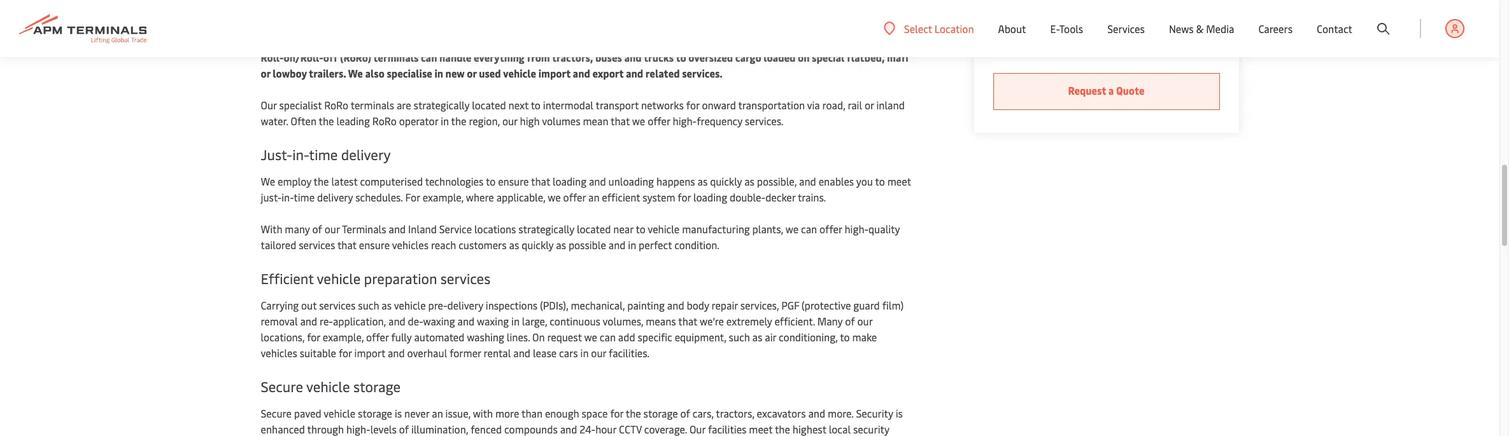 Task type: describe. For each thing, give the bounding box(es) containing it.
or right new
[[467, 66, 477, 80]]

services
[[1108, 22, 1145, 36]]

request
[[1068, 84, 1106, 98]]

to left e-
[[1034, 22, 1044, 36]]

vehicle inside roll-on/roll-off (roro) terminals can handle everything from tractors, buses and trucks to oversized cargo loaded on special flatbed, mafi or lowboy trailers. we also specialise in new or used vehicle import and export and related services.
[[503, 66, 536, 80]]

preparation
[[364, 269, 437, 289]]

located inside our specialist roro terminals are strategically located next to intermodal transport networks for onward transportation via road, rail or inland water. often the leading roro operator in the region, our high volumes mean that we offer high-frequency services.
[[472, 98, 506, 112]]

and down the 'enough'
[[560, 423, 577, 437]]

for right suitable
[[339, 346, 352, 360]]

related
[[646, 66, 680, 80]]

vehicles inside with many of our terminals and inland service locations strategically located near to vehicle manufacturing plants, we can offer high-quality tailored services that ensure vehicles reach customers as quickly as possible and in perfect condition.
[[392, 238, 429, 252]]

strategically inside our specialist roro terminals are strategically located next to intermodal transport networks for onward transportation via road, rail or inland water. often the leading roro operator in the region, our high volumes mean that we offer high-frequency services.
[[414, 98, 470, 112]]

or inside our specialist roro terminals are strategically located next to intermodal transport networks for onward transportation via road, rail or inland water. often the leading roro operator in the region, our high volumes mean that we offer high-frequency services.
[[865, 98, 874, 112]]

on
[[798, 50, 810, 64]]

request a quote link
[[993, 73, 1220, 110]]

and up trains.
[[799, 175, 816, 189]]

as left possible at the left bottom of page
[[556, 238, 566, 252]]

oversized
[[689, 50, 733, 64]]

inspections
[[486, 299, 538, 313]]

meet inside secure paved vehicle storage is never an issue, with more than enough space for the storage of cars, tractors, excavators and more. security is enhanced through high-levels of illumination, fenced compounds and 24-hour cctv coverage. our facilities meet the highest local securit
[[749, 423, 773, 437]]

and up means
[[667, 299, 684, 313]]

possible
[[569, 238, 606, 252]]

and right buses
[[624, 50, 642, 64]]

careers
[[1259, 22, 1293, 36]]

time inside "we employ the latest computerised technologies to ensure that loading and unloading happens as quickly as possible, and enables you to meet just-in-time delivery schedules. for example, where applicable, we offer an efficient system for loading double-decker trains."
[[294, 190, 315, 204]]

never
[[404, 407, 429, 421]]

our up the make
[[858, 315, 873, 329]]

via
[[807, 98, 820, 112]]

specialise
[[387, 66, 432, 80]]

offer inside our specialist roro terminals are strategically located next to intermodal transport networks for onward transportation via road, rail or inland water. often the leading roro operator in the region, our high volumes mean that we offer high-frequency services.
[[648, 114, 670, 128]]

hour
[[596, 423, 617, 437]]

and left inland
[[389, 222, 406, 236]]

for inside our specialist roro terminals are strategically located next to intermodal transport networks for onward transportation via road, rail or inland water. often the leading roro operator in the region, our high volumes mean that we offer high-frequency services.
[[686, 98, 700, 112]]

security
[[856, 407, 893, 421]]

efficient vehicle preparation services
[[261, 269, 491, 289]]

water.
[[261, 114, 288, 128]]

rental
[[484, 346, 511, 360]]

facilities
[[708, 423, 747, 437]]

overhaul
[[407, 346, 447, 360]]

intermodal
[[543, 98, 594, 112]]

de-
[[408, 315, 423, 329]]

0 vertical spatial delivery
[[341, 145, 391, 164]]

air
[[765, 331, 776, 345]]

select location
[[904, 21, 974, 35]]

example, inside carrying out services such as vehicle pre-delivery inspections (pdis), mechanical, painting and body repair services, pgf (protective guard film) removal and re-application, and de-waxing and waxing in large, continuous volumes, means that we're extremely efficient. many of our locations, for example, offer fully automated washing lines. on request we can add specific equipment, such as air conditioning, to make vehicles suitable for import and overhaul former rental and lease cars in our facilities.
[[323, 331, 364, 345]]

from
[[527, 50, 550, 64]]

illumination,
[[411, 423, 468, 437]]

tractors, inside roll-on/roll-off (roro) terminals can handle everything from tractors, buses and trucks to oversized cargo loaded on special flatbed, mafi or lowboy trailers. we also specialise in new or used vehicle import and export and related services.
[[552, 50, 593, 64]]

that inside with many of our terminals and inland service locations strategically located near to vehicle manufacturing plants, we can offer high-quality tailored services that ensure vehicles reach customers as quickly as possible and in perfect condition.
[[338, 238, 357, 252]]

special
[[812, 50, 845, 64]]

or inside our commercial team would be happy to work with you to find a more efficient or cost-effective solution for your logistics requirements.
[[1142, 22, 1151, 36]]

1 horizontal spatial roro
[[372, 114, 397, 128]]

happens
[[657, 175, 695, 189]]

than
[[522, 407, 543, 421]]

can inside roll-on/roll-off (roro) terminals can handle everything from tractors, buses and trucks to oversized cargo loaded on special flatbed, mafi or lowboy trailers. we also specialise in new or used vehicle import and export and related services.
[[421, 50, 437, 64]]

continuous
[[550, 315, 601, 329]]

as down locations
[[509, 238, 519, 252]]

body
[[687, 299, 709, 313]]

1 vertical spatial a
[[1109, 84, 1114, 98]]

high
[[520, 114, 540, 128]]

our inside our specialist roro terminals are strategically located next to intermodal transport networks for onward transportation via road, rail or inland water. often the leading roro operator in the region, our high volumes mean that we offer high-frequency services.
[[502, 114, 518, 128]]

0 vertical spatial time
[[309, 145, 338, 164]]

and up highest
[[809, 407, 826, 421]]

fenced
[[471, 423, 502, 437]]

located inside with many of our terminals and inland service locations strategically located near to vehicle manufacturing plants, we can offer high-quality tailored services that ensure vehicles reach customers as quickly as possible and in perfect condition.
[[577, 222, 611, 236]]

as down efficient vehicle preparation services
[[382, 299, 392, 313]]

out
[[301, 299, 317, 313]]

news
[[1169, 22, 1194, 36]]

quickly inside "we employ the latest computerised technologies to ensure that loading and unloading happens as quickly as possible, and enables you to meet just-in-time delivery schedules. for example, where applicable, we offer an efficient system for loading double-decker trains."
[[710, 175, 742, 189]]

quality
[[869, 222, 900, 236]]

our for our specialist roro terminals are strategically located next to intermodal transport networks for onward transportation via road, rail or inland water. often the leading roro operator in the region, our high volumes mean that we offer high-frequency services.
[[261, 98, 277, 112]]

fully
[[391, 331, 412, 345]]

import inside roll-on/roll-off (roro) terminals can handle everything from tractors, buses and trucks to oversized cargo loaded on special flatbed, mafi or lowboy trailers. we also specialise in new or used vehicle import and export and related services.
[[539, 66, 571, 80]]

to inside carrying out services such as vehicle pre-delivery inspections (pdis), mechanical, painting and body repair services, pgf (protective guard film) removal and re-application, and de-waxing and waxing in large, continuous volumes, means that we're extremely efficient. many of our locations, for example, offer fully automated washing lines. on request we can add specific equipment, such as air conditioning, to make vehicles suitable for import and overhaul former rental and lease cars in our facilities.
[[840, 331, 850, 345]]

export
[[593, 66, 624, 80]]

we employ the latest computerised technologies to ensure that loading and unloading happens as quickly as possible, and enables you to meet just-in-time delivery schedules. for example, where applicable, we offer an efficient system for loading double-decker trains.
[[261, 175, 911, 204]]

for up suitable
[[307, 331, 320, 345]]

and up fully
[[388, 315, 406, 329]]

transport
[[596, 98, 639, 112]]

mechanical,
[[571, 299, 625, 313]]

work
[[1180, 6, 1202, 20]]

our specialist roro terminals are strategically located next to intermodal transport networks for onward transportation via road, rail or inland water. often the leading roro operator in the region, our high volumes mean that we offer high-frequency services.
[[261, 98, 905, 128]]

of right levels
[[399, 423, 409, 437]]

offer inside carrying out services such as vehicle pre-delivery inspections (pdis), mechanical, painting and body repair services, pgf (protective guard film) removal and re-application, and de-waxing and waxing in large, continuous volumes, means that we're extremely efficient. many of our locations, for example, offer fully automated washing lines. on request we can add specific equipment, such as air conditioning, to make vehicles suitable for import and overhaul former rental and lease cars in our facilities.
[[366, 331, 389, 345]]

our right cars
[[591, 346, 606, 360]]

equipment,
[[675, 331, 727, 345]]

schedules.
[[356, 190, 403, 204]]

cars
[[559, 346, 578, 360]]

pre-
[[428, 299, 447, 313]]

cars,
[[693, 407, 714, 421]]

vehicle up 'paved'
[[306, 378, 350, 397]]

as right the happens
[[698, 175, 708, 189]]

the up cctv
[[626, 407, 641, 421]]

space
[[582, 407, 608, 421]]

you inside "we employ the latest computerised technologies to ensure that loading and unloading happens as quickly as possible, and enables you to meet just-in-time delivery schedules. for example, where applicable, we offer an efficient system for loading double-decker trains."
[[857, 175, 873, 189]]

that inside "we employ the latest computerised technologies to ensure that loading and unloading happens as quickly as possible, and enables you to meet just-in-time delivery schedules. for example, where applicable, we offer an efficient system for loading double-decker trains."
[[531, 175, 550, 189]]

&
[[1196, 22, 1204, 36]]

as left the air
[[753, 331, 763, 345]]

in inside with many of our terminals and inland service locations strategically located near to vehicle manufacturing plants, we can offer high-quality tailored services that ensure vehicles reach customers as quickly as possible and in perfect condition.
[[628, 238, 636, 252]]

handle
[[439, 50, 472, 64]]

be
[[1124, 6, 1135, 20]]

(protective
[[802, 299, 851, 313]]

2 waxing from the left
[[477, 315, 509, 329]]

many
[[818, 315, 843, 329]]

high- inside our specialist roro terminals are strategically located next to intermodal transport networks for onward transportation via road, rail or inland water. often the leading roro operator in the region, our high volumes mean that we offer high-frequency services.
[[673, 114, 697, 128]]

strategically inside with many of our terminals and inland service locations strategically located near to vehicle manufacturing plants, we can offer high-quality tailored services that ensure vehicles reach customers as quickly as possible and in perfect condition.
[[519, 222, 575, 236]]

and down fully
[[388, 346, 405, 360]]

services button
[[1108, 0, 1145, 57]]

double-
[[730, 190, 766, 204]]

1 vertical spatial services
[[441, 269, 491, 289]]

everything
[[474, 50, 525, 64]]

we're
[[700, 315, 724, 329]]

and down the near
[[609, 238, 626, 252]]

enables
[[819, 175, 854, 189]]

vehicle inside with many of our terminals and inland service locations strategically located near to vehicle manufacturing plants, we can offer high-quality tailored services that ensure vehicles reach customers as quickly as possible and in perfect condition.
[[648, 222, 680, 236]]

transportation
[[738, 98, 805, 112]]

secure for secure paved vehicle storage is never an issue, with more than enough space for the storage of cars, tractors, excavators and more. security is enhanced through high-levels of illumination, fenced compounds and 24-hour cctv coverage. our facilities meet the highest local securit
[[261, 407, 292, 421]]

buses
[[595, 50, 622, 64]]

latest
[[331, 175, 358, 189]]

can inside with many of our terminals and inland service locations strategically located near to vehicle manufacturing plants, we can offer high-quality tailored services that ensure vehicles reach customers as quickly as possible and in perfect condition.
[[801, 222, 817, 236]]

for inside our commercial team would be happy to work with you to find a more efficient or cost-effective solution for your logistics requirements.
[[1033, 38, 1046, 52]]

in- inside "we employ the latest computerised technologies to ensure that loading and unloading happens as quickly as possible, and enables you to meet just-in-time delivery schedules. for example, where applicable, we offer an efficient system for loading double-decker trains."
[[282, 190, 294, 204]]

for inside secure paved vehicle storage is never an issue, with more than enough space for the storage of cars, tractors, excavators and more. security is enhanced through high-levels of illumination, fenced compounds and 24-hour cctv coverage. our facilities meet the highest local securit
[[610, 407, 624, 421]]

computerised
[[360, 175, 423, 189]]

secure for secure vehicle storage
[[261, 378, 303, 397]]

specific
[[638, 331, 672, 345]]

automated
[[414, 331, 465, 345]]

inland
[[877, 98, 905, 112]]

1 waxing from the left
[[423, 315, 455, 329]]

in inside roll-on/roll-off (roro) terminals can handle everything from tractors, buses and trucks to oversized cargo loaded on special flatbed, mafi or lowboy trailers. we also specialise in new or used vehicle import and export and related services.
[[435, 66, 443, 80]]

region,
[[469, 114, 500, 128]]

and right export at left top
[[626, 66, 643, 80]]

film)
[[883, 299, 904, 313]]

vehicle up re-
[[317, 269, 361, 289]]

in right cars
[[581, 346, 589, 360]]

your
[[1049, 38, 1069, 52]]

with for more
[[473, 407, 493, 421]]

to up the 'where'
[[486, 175, 496, 189]]

of inside carrying out services such as vehicle pre-delivery inspections (pdis), mechanical, painting and body repair services, pgf (protective guard film) removal and re-application, and de-waxing and waxing in large, continuous volumes, means that we're extremely efficient. many of our locations, for example, offer fully automated washing lines. on request we can add specific equipment, such as air conditioning, to make vehicles suitable for import and overhaul former rental and lease cars in our facilities.
[[845, 315, 855, 329]]

we inside our specialist roro terminals are strategically located next to intermodal transport networks for onward transportation via road, rail or inland water. often the leading roro operator in the region, our high volumes mean that we offer high-frequency services.
[[632, 114, 645, 128]]

secure paved vehicle storage is never an issue, with more than enough space for the storage of cars, tractors, excavators and more. security is enhanced through high-levels of illumination, fenced compounds and 24-hour cctv coverage. our facilities meet the highest local securit
[[261, 407, 903, 437]]

networks
[[641, 98, 684, 112]]

1 vertical spatial loading
[[694, 190, 727, 204]]

roll-on/roll-off (roro) terminals can handle everything from tractors, buses and trucks to oversized cargo loaded on special flatbed, mafi or lowboy trailers. we also specialise in new or used vehicle import and export and related services.
[[261, 50, 909, 80]]

of left cars,
[[681, 407, 690, 421]]

possible,
[[757, 175, 797, 189]]

specialist
[[279, 98, 322, 112]]

application,
[[333, 315, 386, 329]]

more inside secure paved vehicle storage is never an issue, with more than enough space for the storage of cars, tractors, excavators and more. security is enhanced through high-levels of illumination, fenced compounds and 24-hour cctv coverage. our facilities meet the highest local securit
[[496, 407, 519, 421]]

conditioning,
[[779, 331, 838, 345]]



Task type: vqa. For each thing, say whether or not it's contained in the screenshot.
here
no



Task type: locate. For each thing, give the bounding box(es) containing it.
in right operator
[[441, 114, 449, 128]]

meet inside "we employ the latest computerised technologies to ensure that loading and unloading happens as quickly as possible, and enables you to meet just-in-time delivery schedules. for example, where applicable, we offer an efficient system for loading double-decker trains."
[[888, 175, 911, 189]]

1 horizontal spatial import
[[539, 66, 571, 80]]

1 vertical spatial meet
[[749, 423, 773, 437]]

we inside carrying out services such as vehicle pre-delivery inspections (pdis), mechanical, painting and body repair services, pgf (protective guard film) removal and re-application, and de-waxing and waxing in large, continuous volumes, means that we're extremely efficient. many of our locations, for example, offer fully automated washing lines. on request we can add specific equipment, such as air conditioning, to make vehicles suitable for import and overhaul former rental and lease cars in our facilities.
[[584, 331, 597, 345]]

1 horizontal spatial we
[[348, 66, 363, 80]]

cost-
[[1154, 22, 1177, 36]]

requirements.
[[1111, 38, 1174, 52]]

vehicle down from
[[503, 66, 536, 80]]

of inside with many of our terminals and inland service locations strategically located near to vehicle manufacturing plants, we can offer high-quality tailored services that ensure vehicles reach customers as quickly as possible and in perfect condition.
[[312, 222, 322, 236]]

about
[[998, 22, 1026, 36]]

1 vertical spatial our
[[261, 98, 277, 112]]

0 vertical spatial more
[[1075, 22, 1099, 36]]

2 secure from the top
[[261, 407, 292, 421]]

as up 'double-'
[[745, 175, 755, 189]]

0 vertical spatial located
[[472, 98, 506, 112]]

we right applicable,
[[548, 190, 561, 204]]

vehicle up through
[[324, 407, 355, 421]]

the
[[319, 114, 334, 128], [451, 114, 467, 128], [314, 175, 329, 189], [626, 407, 641, 421], [775, 423, 790, 437]]

quickly up 'double-'
[[710, 175, 742, 189]]

0 horizontal spatial you
[[857, 175, 873, 189]]

you inside our commercial team would be happy to work with you to find a more efficient or cost-effective solution for your logistics requirements.
[[1016, 22, 1032, 36]]

1 horizontal spatial more
[[1075, 22, 1099, 36]]

1 vertical spatial more
[[496, 407, 519, 421]]

delivery inside "we employ the latest computerised technologies to ensure that loading and unloading happens as quickly as possible, and enables you to meet just-in-time delivery schedules. for example, where applicable, we offer an efficient system for loading double-decker trains."
[[317, 190, 353, 204]]

import down 'application,'
[[355, 346, 385, 360]]

ensure inside with many of our terminals and inland service locations strategically located near to vehicle manufacturing plants, we can offer high-quality tailored services that ensure vehicles reach customers as quickly as possible and in perfect condition.
[[359, 238, 390, 252]]

storage
[[353, 378, 401, 397], [358, 407, 392, 421], [644, 407, 678, 421]]

an inside "we employ the latest computerised technologies to ensure that loading and unloading happens as quickly as possible, and enables you to meet just-in-time delivery schedules. for example, where applicable, we offer an efficient system for loading double-decker trains."
[[589, 190, 600, 204]]

tailored
[[261, 238, 296, 252]]

efficient
[[1101, 22, 1140, 36], [602, 190, 640, 204]]

time up latest
[[309, 145, 338, 164]]

that inside carrying out services such as vehicle pre-delivery inspections (pdis), mechanical, painting and body repair services, pgf (protective guard film) removal and re-application, and de-waxing and waxing in large, continuous volumes, means that we're extremely efficient. many of our locations, for example, offer fully automated washing lines. on request we can add specific equipment, such as air conditioning, to make vehicles suitable for import and overhaul former rental and lease cars in our facilities.
[[678, 315, 698, 329]]

and left unloading
[[589, 175, 606, 189]]

terminals up leading
[[351, 98, 394, 112]]

in inside our specialist roro terminals are strategically located next to intermodal transport networks for onward transportation via road, rail or inland water. often the leading roro operator in the region, our high volumes mean that we offer high-frequency services.
[[441, 114, 449, 128]]

0 horizontal spatial a
[[1067, 22, 1073, 36]]

strategically down applicable,
[[519, 222, 575, 236]]

in- down "employ"
[[282, 190, 294, 204]]

rail
[[848, 98, 862, 112]]

we inside "we employ the latest computerised technologies to ensure that loading and unloading happens as quickly as possible, and enables you to meet just-in-time delivery schedules. for example, where applicable, we offer an efficient system for loading double-decker trains."
[[548, 190, 561, 204]]

import inside carrying out services such as vehicle pre-delivery inspections (pdis), mechanical, painting and body repair services, pgf (protective guard film) removal and re-application, and de-waxing and waxing in large, continuous volumes, means that we're extremely efficient. many of our locations, for example, offer fully automated washing lines. on request we can add specific equipment, such as air conditioning, to make vehicles suitable for import and overhaul former rental and lease cars in our facilities.
[[355, 346, 385, 360]]

located up the region,
[[472, 98, 506, 112]]

a inside our commercial team would be happy to work with you to find a more efficient or cost-effective solution for your logistics requirements.
[[1067, 22, 1073, 36]]

and up washing
[[458, 315, 475, 329]]

example, down 'application,'
[[323, 331, 364, 345]]

2 vertical spatial services
[[319, 299, 356, 313]]

and left export at left top
[[573, 66, 590, 80]]

high- inside with many of our terminals and inland service locations strategically located near to vehicle manufacturing plants, we can offer high-quality tailored services that ensure vehicles reach customers as quickly as possible and in perfect condition.
[[845, 222, 869, 236]]

0 vertical spatial high-
[[673, 114, 697, 128]]

would
[[1093, 6, 1121, 20]]

high- down networks
[[673, 114, 697, 128]]

e-tools
[[1051, 22, 1084, 36]]

extremely
[[727, 315, 772, 329]]

with up fenced
[[473, 407, 493, 421]]

our inside with many of our terminals and inland service locations strategically located near to vehicle manufacturing plants, we can offer high-quality tailored services that ensure vehicles reach customers as quickly as possible and in perfect condition.
[[325, 222, 340, 236]]

1 vertical spatial we
[[261, 175, 275, 189]]

more left the than
[[496, 407, 519, 421]]

tools
[[1060, 22, 1084, 36]]

our for our commercial team would be happy to work with you to find a more efficient or cost-effective solution for your logistics requirements.
[[993, 6, 1009, 20]]

1 vertical spatial such
[[729, 331, 750, 345]]

leading
[[337, 114, 370, 128]]

delivery up latest
[[341, 145, 391, 164]]

2 vertical spatial high-
[[346, 423, 370, 437]]

can up specialise
[[421, 50, 437, 64]]

cctv
[[619, 423, 642, 437]]

large,
[[522, 315, 547, 329]]

tractors, up facilities
[[716, 407, 755, 421]]

0 horizontal spatial efficient
[[602, 190, 640, 204]]

an inside secure paved vehicle storage is never an issue, with more than enough space for the storage of cars, tractors, excavators and more. security is enhanced through high-levels of illumination, fenced compounds and 24-hour cctv coverage. our facilities meet the highest local securit
[[432, 407, 443, 421]]

delivery down latest
[[317, 190, 353, 204]]

1 vertical spatial quickly
[[522, 238, 554, 252]]

meet down excavators
[[749, 423, 773, 437]]

secure up enhanced
[[261, 407, 292, 421]]

select
[[904, 21, 932, 35]]

0 vertical spatial our
[[993, 6, 1009, 20]]

0 vertical spatial secure
[[261, 378, 303, 397]]

0 horizontal spatial vehicles
[[261, 346, 297, 360]]

locations
[[474, 222, 516, 236]]

1 horizontal spatial you
[[1016, 22, 1032, 36]]

that up applicable,
[[531, 175, 550, 189]]

offer inside "we employ the latest computerised technologies to ensure that loading and unloading happens as quickly as possible, and enables you to meet just-in-time delivery schedules. for example, where applicable, we offer an efficient system for loading double-decker trains."
[[563, 190, 586, 204]]

0 vertical spatial loading
[[553, 175, 587, 189]]

1 horizontal spatial an
[[589, 190, 600, 204]]

0 vertical spatial can
[[421, 50, 437, 64]]

offer left fully
[[366, 331, 389, 345]]

roll-
[[261, 50, 284, 64]]

1 secure from the top
[[261, 378, 303, 397]]

1 vertical spatial tractors,
[[716, 407, 755, 421]]

1 vertical spatial secure
[[261, 407, 292, 421]]

vehicles inside carrying out services such as vehicle pre-delivery inspections (pdis), mechanical, painting and body repair services, pgf (protective guard film) removal and re-application, and de-waxing and waxing in large, continuous volumes, means that we're extremely efficient. many of our locations, for example, offer fully automated washing lines. on request we can add specific equipment, such as air conditioning, to make vehicles suitable for import and overhaul former rental and lease cars in our facilities.
[[261, 346, 297, 360]]

service
[[439, 222, 472, 236]]

to inside our specialist roro terminals are strategically located next to intermodal transport networks for onward transportation via road, rail or inland water. often the leading roro operator in the region, our high volumes mean that we offer high-frequency services.
[[531, 98, 541, 112]]

manufacturing
[[682, 222, 750, 236]]

0 vertical spatial tractors,
[[552, 50, 593, 64]]

inland
[[408, 222, 437, 236]]

1 vertical spatial an
[[432, 407, 443, 421]]

1 vertical spatial import
[[355, 346, 385, 360]]

high- inside secure paved vehicle storage is never an issue, with more than enough space for the storage of cars, tractors, excavators and more. security is enhanced through high-levels of illumination, fenced compounds and 24-hour cctv coverage. our facilities meet the highest local securit
[[346, 423, 370, 437]]

in- up "employ"
[[292, 145, 309, 164]]

more inside our commercial team would be happy to work with you to find a more efficient or cost-effective solution for your logistics requirements.
[[1075, 22, 1099, 36]]

0 horizontal spatial waxing
[[423, 315, 455, 329]]

0 vertical spatial meet
[[888, 175, 911, 189]]

import
[[539, 66, 571, 80], [355, 346, 385, 360]]

can
[[421, 50, 437, 64], [801, 222, 817, 236], [600, 331, 616, 345]]

0 vertical spatial services
[[299, 238, 335, 252]]

1 horizontal spatial a
[[1109, 84, 1114, 98]]

services. inside roll-on/roll-off (roro) terminals can handle everything from tractors, buses and trucks to oversized cargo loaded on special flatbed, mafi or lowboy trailers. we also specialise in new or used vehicle import and export and related services.
[[682, 66, 723, 80]]

1 horizontal spatial strategically
[[519, 222, 575, 236]]

with many of our terminals and inland service locations strategically located near to vehicle manufacturing plants, we can offer high-quality tailored services that ensure vehicles reach customers as quickly as possible and in perfect condition.
[[261, 222, 900, 252]]

our
[[502, 114, 518, 128], [325, 222, 340, 236], [858, 315, 873, 329], [591, 346, 606, 360]]

0 horizontal spatial meet
[[749, 423, 773, 437]]

technologies
[[425, 175, 484, 189]]

1 horizontal spatial example,
[[423, 190, 464, 204]]

lines.
[[507, 331, 530, 345]]

contact button
[[1317, 0, 1353, 57]]

1 vertical spatial terminals
[[351, 98, 394, 112]]

reach
[[431, 238, 456, 252]]

for
[[1033, 38, 1046, 52], [686, 98, 700, 112], [678, 190, 691, 204], [307, 331, 320, 345], [339, 346, 352, 360], [610, 407, 624, 421]]

1 vertical spatial with
[[473, 407, 493, 421]]

2 vertical spatial our
[[690, 423, 706, 437]]

loading up manufacturing at the bottom left of page
[[694, 190, 727, 204]]

our down next
[[502, 114, 518, 128]]

1 horizontal spatial tractors,
[[716, 407, 755, 421]]

terminals
[[342, 222, 386, 236]]

logistics
[[1071, 38, 1109, 52]]

or down roll-
[[261, 66, 271, 80]]

services up re-
[[319, 299, 356, 313]]

to right enables
[[875, 175, 885, 189]]

0 vertical spatial with
[[993, 22, 1013, 36]]

0 horizontal spatial an
[[432, 407, 443, 421]]

1 vertical spatial in-
[[282, 190, 294, 204]]

vehicle up perfect
[[648, 222, 680, 236]]

to right the near
[[636, 222, 646, 236]]

1 horizontal spatial ensure
[[498, 175, 529, 189]]

decker
[[766, 190, 796, 204]]

1 horizontal spatial high-
[[673, 114, 697, 128]]

0 horizontal spatial services.
[[682, 66, 723, 80]]

for left "your"
[[1033, 38, 1046, 52]]

such down extremely at the bottom of page
[[729, 331, 750, 345]]

vehicles down inland
[[392, 238, 429, 252]]

news & media
[[1169, 22, 1235, 36]]

make
[[852, 331, 877, 345]]

with inside secure paved vehicle storage is never an issue, with more than enough space for the storage of cars, tractors, excavators and more. security is enhanced through high-levels of illumination, fenced compounds and 24-hour cctv coverage. our facilities meet the highest local securit
[[473, 407, 493, 421]]

1 horizontal spatial vehicles
[[392, 238, 429, 252]]

suitable
[[300, 346, 336, 360]]

0 horizontal spatial example,
[[323, 331, 364, 345]]

0 vertical spatial ensure
[[498, 175, 529, 189]]

our left terminals
[[325, 222, 340, 236]]

with for you
[[993, 22, 1013, 36]]

a
[[1067, 22, 1073, 36], [1109, 84, 1114, 98]]

0 horizontal spatial strategically
[[414, 98, 470, 112]]

select location button
[[884, 21, 974, 35]]

volumes
[[542, 114, 581, 128]]

the right often at the left top
[[319, 114, 334, 128]]

0 horizontal spatial with
[[473, 407, 493, 421]]

tractors, inside secure paved vehicle storage is never an issue, with more than enough space for the storage of cars, tractors, excavators and more. security is enhanced through high-levels of illumination, fenced compounds and 24-hour cctv coverage. our facilities meet the highest local securit
[[716, 407, 755, 421]]

compounds
[[504, 423, 558, 437]]

system
[[643, 190, 675, 204]]

efficient inside our commercial team would be happy to work with you to find a more efficient or cost-effective solution for your logistics requirements.
[[1101, 22, 1140, 36]]

team
[[1067, 6, 1091, 20]]

0 horizontal spatial tractors,
[[552, 50, 593, 64]]

trains.
[[798, 190, 826, 204]]

0 vertical spatial import
[[539, 66, 571, 80]]

just-
[[261, 190, 282, 204]]

1 horizontal spatial quickly
[[710, 175, 742, 189]]

for down the happens
[[678, 190, 691, 204]]

to up cost-
[[1168, 6, 1177, 20]]

services down the customers
[[441, 269, 491, 289]]

example, down technologies
[[423, 190, 464, 204]]

1 vertical spatial you
[[857, 175, 873, 189]]

for inside "we employ the latest computerised technologies to ensure that loading and unloading happens as quickly as possible, and enables you to meet just-in-time delivery schedules. for example, where applicable, we offer an efficient system for loading double-decker trains."
[[678, 190, 691, 204]]

0 vertical spatial an
[[589, 190, 600, 204]]

also
[[365, 66, 385, 80]]

0 vertical spatial efficient
[[1101, 22, 1140, 36]]

2 vertical spatial can
[[600, 331, 616, 345]]

on/roll-
[[284, 50, 323, 64]]

quickly left possible at the left bottom of page
[[522, 238, 554, 252]]

efficient
[[261, 269, 314, 289]]

1 vertical spatial ensure
[[359, 238, 390, 252]]

offer inside with many of our terminals and inland service locations strategically located near to vehicle manufacturing plants, we can offer high-quality tailored services that ensure vehicles reach customers as quickly as possible and in perfect condition.
[[820, 222, 842, 236]]

offer down trains.
[[820, 222, 842, 236]]

1 vertical spatial vehicles
[[261, 346, 297, 360]]

0 horizontal spatial ensure
[[359, 238, 390, 252]]

location
[[935, 21, 974, 35]]

1 horizontal spatial meet
[[888, 175, 911, 189]]

2 horizontal spatial can
[[801, 222, 817, 236]]

frequency
[[697, 114, 743, 128]]

in left new
[[435, 66, 443, 80]]

we right plants,
[[786, 222, 799, 236]]

1 vertical spatial can
[[801, 222, 817, 236]]

1 horizontal spatial is
[[896, 407, 903, 421]]

our up the about
[[993, 6, 1009, 20]]

quickly inside with many of our terminals and inland service locations strategically located near to vehicle manufacturing plants, we can offer high-quality tailored services that ensure vehicles reach customers as quickly as possible and in perfect condition.
[[522, 238, 554, 252]]

of right many
[[845, 315, 855, 329]]

services. inside our specialist roro terminals are strategically located next to intermodal transport networks for onward transportation via road, rail or inland water. often the leading roro operator in the region, our high volumes mean that we offer high-frequency services.
[[745, 114, 784, 128]]

on
[[533, 331, 545, 345]]

we
[[632, 114, 645, 128], [548, 190, 561, 204], [786, 222, 799, 236], [584, 331, 597, 345]]

ensure
[[498, 175, 529, 189], [359, 238, 390, 252]]

and down lines.
[[514, 346, 531, 360]]

an up illumination,
[[432, 407, 443, 421]]

paved
[[294, 407, 321, 421]]

our inside our specialist roro terminals are strategically located next to intermodal transport networks for onward transportation via road, rail or inland water. often the leading roro operator in the region, our high volumes mean that we offer high-frequency services.
[[261, 98, 277, 112]]

0 vertical spatial roro
[[324, 98, 348, 112]]

services inside with many of our terminals and inland service locations strategically located near to vehicle manufacturing plants, we can offer high-quality tailored services that ensure vehicles reach customers as quickly as possible and in perfect condition.
[[299, 238, 335, 252]]

efficient.
[[775, 315, 815, 329]]

onward
[[702, 98, 736, 112]]

with inside our commercial team would be happy to work with you to find a more efficient or cost-effective solution for your logistics requirements.
[[993, 22, 1013, 36]]

1 vertical spatial delivery
[[317, 190, 353, 204]]

next
[[509, 98, 529, 112]]

our inside secure paved vehicle storage is never an issue, with more than enough space for the storage of cars, tractors, excavators and more. security is enhanced through high-levels of illumination, fenced compounds and 24-hour cctv coverage. our facilities meet the highest local securit
[[690, 423, 706, 437]]

import down from
[[539, 66, 571, 80]]

1 horizontal spatial such
[[729, 331, 750, 345]]

enhanced
[[261, 423, 305, 437]]

0 vertical spatial such
[[358, 299, 379, 313]]

1 vertical spatial services.
[[745, 114, 784, 128]]

news & media button
[[1169, 0, 1235, 57]]

cargo
[[735, 50, 761, 64]]

0 vertical spatial you
[[1016, 22, 1032, 36]]

the down excavators
[[775, 423, 790, 437]]

for left onward
[[686, 98, 700, 112]]

services down "many"
[[299, 238, 335, 252]]

loading up with many of our terminals and inland service locations strategically located near to vehicle manufacturing plants, we can offer high-quality tailored services that ensure vehicles reach customers as quickly as possible and in perfect condition.
[[553, 175, 587, 189]]

ensure inside "we employ the latest computerised technologies to ensure that loading and unloading happens as quickly as possible, and enables you to meet just-in-time delivery schedules. for example, where applicable, we offer an efficient system for loading double-decker trains."
[[498, 175, 529, 189]]

0 vertical spatial terminals
[[373, 50, 419, 64]]

careers button
[[1259, 0, 1293, 57]]

can left add
[[600, 331, 616, 345]]

our commercial team would be happy to work with you to find a more efficient or cost-effective solution for your logistics requirements.
[[993, 6, 1218, 52]]

roro up leading
[[324, 98, 348, 112]]

or right rail
[[865, 98, 874, 112]]

0 vertical spatial we
[[348, 66, 363, 80]]

many
[[285, 222, 310, 236]]

our inside our commercial team would be happy to work with you to find a more efficient or cost-effective solution for your logistics requirements.
[[993, 6, 1009, 20]]

painting
[[628, 299, 665, 313]]

0 vertical spatial a
[[1067, 22, 1073, 36]]

issue,
[[446, 407, 471, 421]]

0 horizontal spatial located
[[472, 98, 506, 112]]

for up hour
[[610, 407, 624, 421]]

example, inside "we employ the latest computerised technologies to ensure that loading and unloading happens as quickly as possible, and enables you to meet just-in-time delivery schedules. for example, where applicable, we offer an efficient system for loading double-decker trains."
[[423, 190, 464, 204]]

2 horizontal spatial high-
[[845, 222, 869, 236]]

0 horizontal spatial high-
[[346, 423, 370, 437]]

can down trains.
[[801, 222, 817, 236]]

1 vertical spatial high-
[[845, 222, 869, 236]]

offer up with many of our terminals and inland service locations strategically located near to vehicle manufacturing plants, we can offer high-quality tailored services that ensure vehicles reach customers as quickly as possible and in perfect condition.
[[563, 190, 586, 204]]

high- right through
[[346, 423, 370, 437]]

effective
[[1177, 22, 1218, 36]]

delivery inside carrying out services such as vehicle pre-delivery inspections (pdis), mechanical, painting and body repair services, pgf (protective guard film) removal and re-application, and de-waxing and waxing in large, continuous volumes, means that we're extremely efficient. many of our locations, for example, offer fully automated washing lines. on request we can add specific equipment, such as air conditioning, to make vehicles suitable for import and overhaul former rental and lease cars in our facilities.
[[447, 299, 483, 313]]

located up possible at the left bottom of page
[[577, 222, 611, 236]]

offer down networks
[[648, 114, 670, 128]]

terminals inside roll-on/roll-off (roro) terminals can handle everything from tractors, buses and trucks to oversized cargo loaded on special flatbed, mafi or lowboy trailers. we also specialise in new or used vehicle import and export and related services.
[[373, 50, 419, 64]]

find
[[1047, 22, 1065, 36]]

that inside our specialist roro terminals are strategically located next to intermodal transport networks for onward transportation via road, rail or inland water. often the leading roro operator in the region, our high volumes mean that we offer high-frequency services.
[[611, 114, 630, 128]]

0 vertical spatial example,
[[423, 190, 464, 204]]

terminals inside our specialist roro terminals are strategically located next to intermodal transport networks for onward transportation via road, rail or inland water. often the leading roro operator in the region, our high volumes mean that we offer high-frequency services.
[[351, 98, 394, 112]]

roro right leading
[[372, 114, 397, 128]]

2 is from the left
[[896, 407, 903, 421]]

2 vertical spatial delivery
[[447, 299, 483, 313]]

1 horizontal spatial located
[[577, 222, 611, 236]]

we inside roll-on/roll-off (roro) terminals can handle everything from tractors, buses and trucks to oversized cargo loaded on special flatbed, mafi or lowboy trailers. we also specialise in new or used vehicle import and export and related services.
[[348, 66, 363, 80]]

more
[[1075, 22, 1099, 36], [496, 407, 519, 421]]

to inside with many of our terminals and inland service locations strategically located near to vehicle manufacturing plants, we can offer high-quality tailored services that ensure vehicles reach customers as quickly as possible and in perfect condition.
[[636, 222, 646, 236]]

media
[[1206, 22, 1235, 36]]

located
[[472, 98, 506, 112], [577, 222, 611, 236]]

vehicle inside secure paved vehicle storage is never an issue, with more than enough space for the storage of cars, tractors, excavators and more. security is enhanced through high-levels of illumination, fenced compounds and 24-hour cctv coverage. our facilities meet the highest local securit
[[324, 407, 355, 421]]

new
[[446, 66, 465, 80]]

services. down transportation
[[745, 114, 784, 128]]

waxing up 'automated'
[[423, 315, 455, 329]]

to up high
[[531, 98, 541, 112]]

we inside "we employ the latest computerised technologies to ensure that loading and unloading happens as quickly as possible, and enables you to meet just-in-time delivery schedules. for example, where applicable, we offer an efficient system for loading double-decker trains."
[[261, 175, 275, 189]]

with up solution at the right
[[993, 22, 1013, 36]]

0 horizontal spatial roro
[[324, 98, 348, 112]]

mean
[[583, 114, 609, 128]]

facilities.
[[609, 346, 650, 360]]

used
[[479, 66, 501, 80]]

0 vertical spatial in-
[[292, 145, 309, 164]]

terminals up specialise
[[373, 50, 419, 64]]

2 horizontal spatial our
[[993, 6, 1009, 20]]

we
[[348, 66, 363, 80], [261, 175, 275, 189]]

plants,
[[753, 222, 783, 236]]

0 horizontal spatial more
[[496, 407, 519, 421]]

add
[[618, 331, 635, 345]]

ensure down terminals
[[359, 238, 390, 252]]

such up 'application,'
[[358, 299, 379, 313]]

1 horizontal spatial services.
[[745, 114, 784, 128]]

more.
[[828, 407, 854, 421]]

0 vertical spatial quickly
[[710, 175, 742, 189]]

levels
[[370, 423, 397, 437]]

efficient down be
[[1101, 22, 1140, 36]]

to inside roll-on/roll-off (roro) terminals can handle everything from tractors, buses and trucks to oversized cargo loaded on special flatbed, mafi or lowboy trailers. we also specialise in new or used vehicle import and export and related services.
[[676, 50, 686, 64]]

in up lines.
[[512, 315, 520, 329]]

services inside carrying out services such as vehicle pre-delivery inspections (pdis), mechanical, painting and body repair services, pgf (protective guard film) removal and re-application, and de-waxing and waxing in large, continuous volumes, means that we're extremely efficient. many of our locations, for example, offer fully automated washing lines. on request we can add specific equipment, such as air conditioning, to make vehicles suitable for import and overhaul former rental and lease cars in our facilities.
[[319, 299, 356, 313]]

e-
[[1051, 22, 1060, 36]]

0 vertical spatial vehicles
[[392, 238, 429, 252]]

services,
[[741, 299, 779, 313]]

we inside with many of our terminals and inland service locations strategically located near to vehicle manufacturing plants, we can offer high-quality tailored services that ensure vehicles reach customers as quickly as possible and in perfect condition.
[[786, 222, 799, 236]]

0 horizontal spatial is
[[395, 407, 402, 421]]

1 horizontal spatial can
[[600, 331, 616, 345]]

the inside "we employ the latest computerised technologies to ensure that loading and unloading happens as quickly as possible, and enables you to meet just-in-time delivery schedules. for example, where applicable, we offer an efficient system for loading double-decker trains."
[[314, 175, 329, 189]]

the left the region,
[[451, 114, 467, 128]]

1 is from the left
[[395, 407, 402, 421]]

ensure up applicable,
[[498, 175, 529, 189]]

1 vertical spatial roro
[[372, 114, 397, 128]]

example,
[[423, 190, 464, 204], [323, 331, 364, 345]]

0 vertical spatial services.
[[682, 66, 723, 80]]

we down transport
[[632, 114, 645, 128]]

secure inside secure paved vehicle storage is never an issue, with more than enough space for the storage of cars, tractors, excavators and more. security is enhanced through high-levels of illumination, fenced compounds and 24-hour cctv coverage. our facilities meet the highest local securit
[[261, 407, 292, 421]]

and down out
[[300, 315, 317, 329]]

can inside carrying out services such as vehicle pre-delivery inspections (pdis), mechanical, painting and body repair services, pgf (protective guard film) removal and re-application, and de-waxing and waxing in large, continuous volumes, means that we're extremely efficient. many of our locations, for example, offer fully automated washing lines. on request we can add specific equipment, such as air conditioning, to make vehicles suitable for import and overhaul former rental and lease cars in our facilities.
[[600, 331, 616, 345]]

is left never
[[395, 407, 402, 421]]

0 horizontal spatial such
[[358, 299, 379, 313]]

0 vertical spatial strategically
[[414, 98, 470, 112]]

vehicle inside carrying out services such as vehicle pre-delivery inspections (pdis), mechanical, painting and body repair services, pgf (protective guard film) removal and re-application, and de-waxing and waxing in large, continuous volumes, means that we're extremely efficient. many of our locations, for example, offer fully automated washing lines. on request we can add specific equipment, such as air conditioning, to make vehicles suitable for import and overhaul former rental and lease cars in our facilities.
[[394, 299, 426, 313]]

1 horizontal spatial our
[[690, 423, 706, 437]]

0 horizontal spatial quickly
[[522, 238, 554, 252]]

efficient inside "we employ the latest computerised technologies to ensure that loading and unloading happens as quickly as possible, and enables you to meet just-in-time delivery schedules. for example, where applicable, we offer an efficient system for loading double-decker trains."
[[602, 190, 640, 204]]

trailers.
[[309, 66, 346, 80]]



